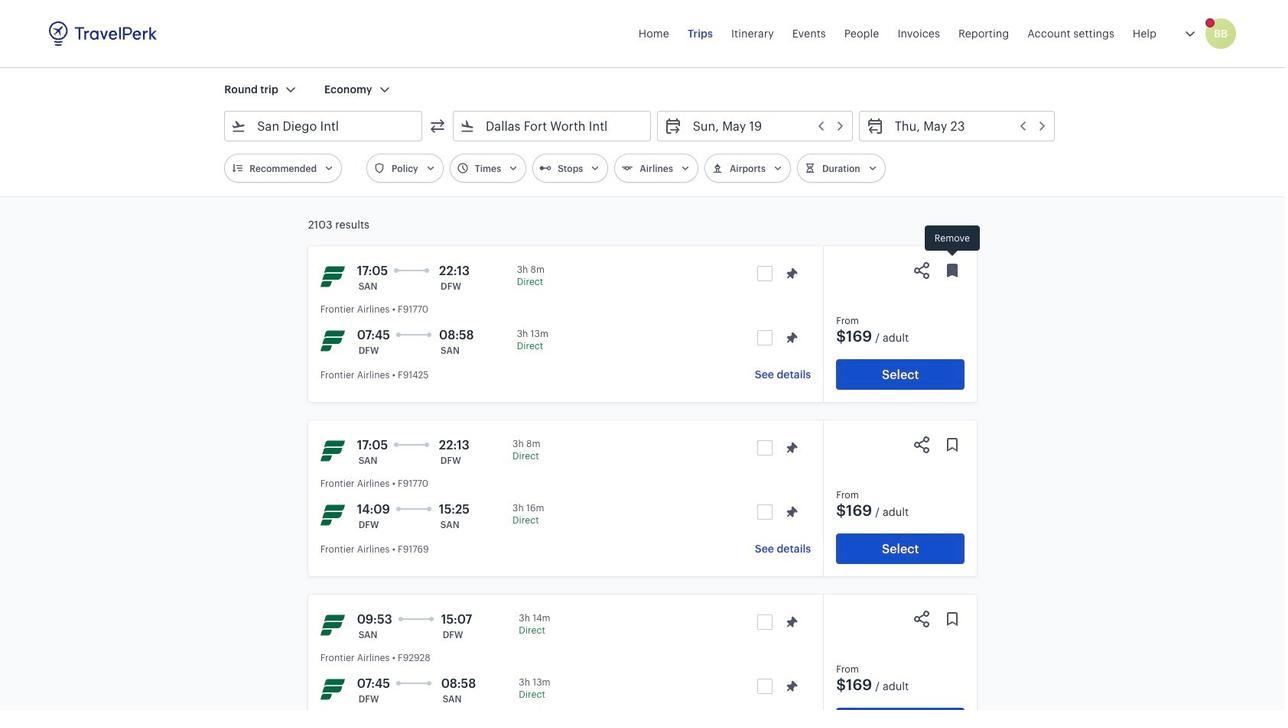 Task type: vqa. For each thing, say whether or not it's contained in the screenshot.
Add first traveler search box
no



Task type: describe. For each thing, give the bounding box(es) containing it.
3 frontier airlines image from the top
[[320, 678, 345, 702]]

To search field
[[475, 114, 630, 138]]

frontier airlines image for first frontier airlines image
[[320, 265, 345, 289]]

frontier airlines image for 1st frontier airlines image from the bottom
[[320, 613, 345, 638]]



Task type: locate. For each thing, give the bounding box(es) containing it.
From search field
[[247, 114, 402, 138]]

tooltip
[[925, 226, 980, 258]]

2 frontier airlines image from the top
[[320, 503, 345, 528]]

Return field
[[884, 114, 1048, 138]]

frontier airlines image
[[320, 329, 345, 353], [320, 439, 345, 464], [320, 678, 345, 702]]

2 frontier airlines image from the top
[[320, 439, 345, 464]]

3 frontier airlines image from the top
[[320, 613, 345, 638]]

1 frontier airlines image from the top
[[320, 329, 345, 353]]

0 vertical spatial frontier airlines image
[[320, 265, 345, 289]]

Depart field
[[682, 114, 846, 138]]

1 vertical spatial frontier airlines image
[[320, 503, 345, 528]]

1 frontier airlines image from the top
[[320, 265, 345, 289]]

frontier airlines image
[[320, 265, 345, 289], [320, 503, 345, 528], [320, 613, 345, 638]]

0 vertical spatial frontier airlines image
[[320, 329, 345, 353]]

2 vertical spatial frontier airlines image
[[320, 613, 345, 638]]

2 vertical spatial frontier airlines image
[[320, 678, 345, 702]]

1 vertical spatial frontier airlines image
[[320, 439, 345, 464]]



